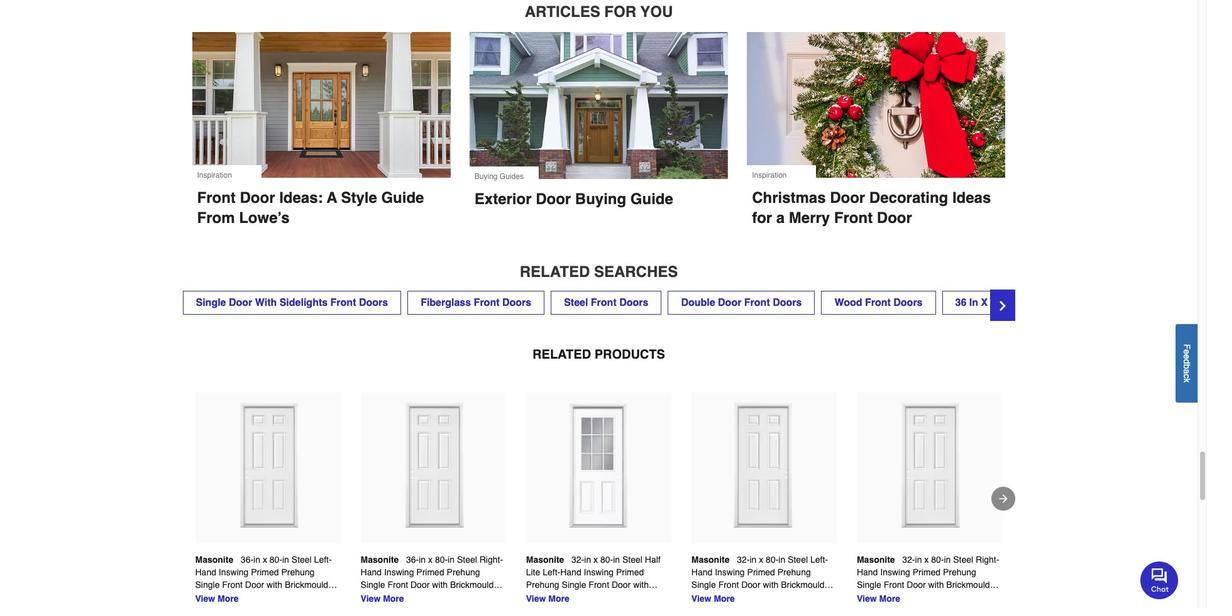 Task type: describe. For each thing, give the bounding box(es) containing it.
left- for 32-in x 80-in steel left- hand inswing primed prehung single front door with brickmould insulating core
[[810, 555, 828, 565]]

primed for 32-in x 80-in steel left- hand inswing primed prehung single front door with brickmould insulating core
[[747, 568, 775, 578]]

f
[[1182, 344, 1192, 350]]

steel inside button
[[564, 297, 588, 309]]

arrow right image
[[997, 493, 1009, 505]]

80
[[991, 297, 1002, 309]]

lite
[[526, 568, 540, 578]]

wood front doors
[[835, 297, 923, 309]]

1 doors from the left
[[359, 297, 388, 309]]

front inside 36-in x 80-in steel left- hand inswing primed prehung single front door with brickmould insulating core
[[222, 580, 243, 590]]

core for 32-in x 80-in steel right- hand inswing primed prehung single front door with brickmould insulating core
[[897, 593, 916, 603]]

primed for 36-in x 80-in steel right- hand inswing primed prehung single front door with brickmould insulating core
[[416, 568, 444, 578]]

single for 36-in x 80-in steel right- hand inswing primed prehung single front door with brickmould insulating core
[[361, 580, 385, 590]]

inswing for 36-in x 80-in steel right- hand inswing primed prehung single front door with brickmould insulating core
[[384, 568, 414, 578]]

for
[[752, 209, 772, 227]]

masonite for 36-in x 80-in steel left- hand inswing primed prehung single front door with brickmould insulating core
[[195, 555, 233, 565]]

ideas
[[952, 189, 991, 207]]

double door front doors
[[681, 297, 802, 309]]

front inside 32-in x 80-in steel half lite left-hand inswing primed prehung single front door with brickmould insulating core
[[589, 580, 609, 590]]

exterior
[[475, 191, 532, 208]]

right- for 36-in x 80-in steel right- hand inswing primed prehung single front door with brickmould insulating core
[[479, 555, 503, 565]]

inspiration for christmas door decorating ideas for a merry front door
[[752, 171, 787, 180]]

inswing for 36-in x 80-in steel left- hand inswing primed prehung single front door with brickmould insulating core
[[219, 568, 249, 578]]

view for 32-in x 80-in steel half lite left-hand inswing primed prehung single front door with brickmould insulating core
[[526, 594, 546, 604]]

door inside 32-in x 80-in steel left- hand inswing primed prehung single front door with brickmould insulating core
[[741, 580, 760, 590]]

x for 32-in x 80-in steel right- hand inswing primed prehung single front door with brickmould insulating core
[[924, 555, 929, 565]]

masonite for 32-in x 80-in steel left- hand inswing primed prehung single front door with brickmould insulating core
[[691, 555, 730, 565]]

searches
[[594, 263, 678, 281]]

prehung inside 32-in x 80-in steel half lite left-hand inswing primed prehung single front door with brickmould insulating core
[[526, 580, 559, 590]]

inspiration link for ideas:
[[192, 32, 451, 185]]

3 doors from the left
[[619, 297, 648, 309]]

80- for 36-in x 80-in steel left- hand inswing primed prehung single front door with brickmould insulating core
[[270, 555, 282, 565]]

inswing for 32-in x 80-in steel right- hand inswing primed prehung single front door with brickmould insulating core
[[880, 568, 910, 578]]

steel for 36-in x 80-in steel right- hand inswing primed prehung single front door with brickmould insulating core
[[457, 555, 477, 565]]

single for 32-in x 80-in steel left- hand inswing primed prehung single front door with brickmould insulating core
[[691, 580, 716, 590]]

brickmould for 36-in x 80-in steel right- hand inswing primed prehung single front door with brickmould insulating core
[[450, 580, 494, 590]]

6 doors from the left
[[1045, 297, 1074, 309]]

x for 32-in x 80-in steel left- hand inswing primed prehung single front door with brickmould insulating core
[[759, 555, 763, 565]]

steel for 32-in x 80-in steel half lite left-hand inswing primed prehung single front door with brickmould insulating core
[[622, 555, 642, 565]]

exterior wood door flanked by pillars. image
[[470, 32, 728, 179]]

steel front doors
[[564, 297, 648, 309]]

hand inside 32-in x 80-in steel half lite left-hand inswing primed prehung single front door with brickmould insulating core
[[560, 568, 581, 578]]

more for 36-in x 80-in steel right- hand inswing primed prehung single front door with brickmould insulating core
[[383, 594, 404, 604]]

primed inside 32-in x 80-in steel half lite left-hand inswing primed prehung single front door with brickmould insulating core
[[616, 568, 644, 578]]

a for b
[[1182, 369, 1192, 374]]

articles for you
[[525, 3, 673, 21]]

inspiration for front door ideas: a style guide from lowe's
[[197, 171, 232, 180]]

right- for 32-in x 80-in steel right- hand inswing primed prehung single front door with brickmould insulating core
[[976, 555, 999, 565]]

0 vertical spatial buying
[[475, 172, 498, 181]]

related searches
[[520, 263, 678, 281]]

double
[[681, 297, 715, 309]]

x for 32-in x 80-in steel half lite left-hand inswing primed prehung single front door with brickmould insulating core
[[594, 555, 598, 565]]

decorating
[[869, 189, 948, 207]]

wood
[[835, 297, 862, 309]]

single for 32-in x 80-in steel right- hand inswing primed prehung single front door with brickmould insulating core
[[857, 580, 881, 590]]

you
[[640, 3, 673, 21]]

chat invite button image
[[1140, 561, 1179, 600]]

32- for 32-in x 80-in steel half lite left-hand inswing primed prehung single front door with brickmould insulating core
[[572, 555, 584, 565]]

door for single
[[229, 297, 252, 309]]

a for for
[[776, 209, 785, 227]]

christmas door decorating ideas for a merry front door link
[[747, 178, 1006, 228]]

single for 36-in x 80-in steel left- hand inswing primed prehung single front door with brickmould insulating core
[[195, 580, 220, 590]]

hand for 36-in x 80-in steel right- hand inswing primed prehung single front door with brickmould insulating core
[[361, 568, 382, 578]]

style
[[341, 189, 377, 207]]

buying guides
[[475, 172, 524, 181]]

core inside 32-in x 80-in steel half lite left-hand inswing primed prehung single front door with brickmould insulating core
[[612, 593, 631, 603]]

double door front doors button
[[668, 291, 815, 315]]

view for 32-in x 80-in steel right- hand inswing primed prehung single front door with brickmould insulating core
[[857, 594, 877, 604]]

core for 36-in x 80-in steel right- hand inswing primed prehung single front door with brickmould insulating core
[[401, 593, 420, 603]]

brickmould for 32-in x 80-in steel right- hand inswing primed prehung single front door with brickmould insulating core
[[946, 580, 990, 590]]

left- for 36-in x 80-in steel left- hand inswing primed prehung single front door with brickmould insulating core
[[314, 555, 332, 565]]

sidelights
[[280, 297, 328, 309]]

view more for 32-in x 80-in steel half lite left-hand inswing primed prehung single front door with brickmould insulating core
[[526, 594, 569, 604]]

buying guides link
[[470, 32, 728, 187]]

36- for 36-in x 80-in steel left- hand inswing primed prehung single front door with brickmould insulating core
[[241, 555, 253, 565]]

x for 36-in x 80-in steel left- hand inswing primed prehung single front door with brickmould insulating core
[[263, 555, 267, 565]]

1 horizontal spatial guide
[[630, 191, 673, 208]]

32-in x 80-in steel left- hand inswing primed prehung single front door with brickmould insulating core
[[691, 555, 828, 603]]

32-in x 80-in steel right- hand inswing primed prehung single front door with brickmould insulating core
[[857, 555, 999, 603]]

steel for 36-in x 80-in steel left- hand inswing primed prehung single front door with brickmould insulating core
[[292, 555, 312, 565]]

a snowy evergreen wreath with pinecones, apples, berries and an offset red bow on a white door. image
[[747, 32, 1006, 178]]

prehung for 36-in x 80-in steel left- hand inswing primed prehung single front door with brickmould insulating core
[[281, 568, 315, 578]]

exterior door buying guide
[[475, 191, 673, 208]]

f e e d b a c k button
[[1176, 324, 1198, 403]]

36 in x 80 in front doors
[[955, 297, 1074, 309]]

view for 36-in x 80-in steel left- hand inswing primed prehung single front door with brickmould insulating core
[[195, 594, 215, 604]]

more for 32-in x 80-in steel left- hand inswing primed prehung single front door with brickmould insulating core
[[714, 594, 735, 604]]

steel front doors button
[[551, 291, 662, 315]]

prehung for 32-in x 80-in steel left- hand inswing primed prehung single front door with brickmould insulating core
[[778, 568, 811, 578]]



Task type: locate. For each thing, give the bounding box(es) containing it.
1 more from the left
[[218, 594, 239, 604]]

brickmould inside 32-in x 80-in steel half lite left-hand inswing primed prehung single front door with brickmould insulating core
[[526, 593, 570, 603]]

80- for 32-in x 80-in steel left- hand inswing primed prehung single front door with brickmould insulating core
[[766, 555, 779, 565]]

36 in x 80 in front doors button
[[942, 291, 1087, 315]]

1 80- from the left
[[270, 555, 282, 565]]

with for 36-in x 80-in steel left- hand inswing primed prehung single front door with brickmould insulating core
[[267, 580, 282, 590]]

single inside button
[[196, 297, 226, 309]]

prehung inside 36-in x 80-in steel left- hand inswing primed prehung single front door with brickmould insulating core
[[281, 568, 315, 578]]

2 view from the left
[[361, 594, 381, 604]]

4 hand from the left
[[691, 568, 713, 578]]

a light wood front door on a front porch with a welcome mat in front of the door. image
[[192, 32, 451, 178]]

hand inside 32-in x 80-in steel left- hand inswing primed prehung single front door with brickmould insulating core
[[691, 568, 713, 578]]

0 horizontal spatial right-
[[479, 555, 503, 565]]

4 primed from the left
[[747, 568, 775, 578]]

primed
[[251, 568, 279, 578], [416, 568, 444, 578], [616, 568, 644, 578], [747, 568, 775, 578], [913, 568, 941, 578]]

3 core from the left
[[612, 593, 631, 603]]

0 horizontal spatial 36-
[[241, 555, 253, 565]]

32- inside 32-in x 80-in steel left- hand inswing primed prehung single front door with brickmould insulating core
[[737, 555, 750, 565]]

front inside 36-in x 80-in steel right- hand inswing primed prehung single front door with brickmould insulating core
[[388, 580, 408, 590]]

brickmould
[[285, 580, 328, 590], [450, 580, 494, 590], [781, 580, 825, 590], [946, 580, 990, 590], [526, 593, 570, 603]]

1 horizontal spatial left-
[[543, 568, 560, 578]]

front door ideas: a style guide from lowe's link
[[192, 178, 451, 228]]

a
[[776, 209, 785, 227], [1182, 369, 1192, 374]]

front inside the 32-in x 80-in steel right- hand inswing primed prehung single front door with brickmould insulating core
[[884, 580, 904, 590]]

1 core from the left
[[235, 593, 254, 603]]

0 horizontal spatial inspiration link
[[192, 32, 451, 185]]

1 insulating from the left
[[195, 593, 233, 603]]

0 horizontal spatial buying
[[475, 172, 498, 181]]

80- inside 36-in x 80-in steel right- hand inswing primed prehung single front door with brickmould insulating core
[[435, 555, 448, 565]]

with inside 36-in x 80-in steel right- hand inswing primed prehung single front door with brickmould insulating core
[[432, 580, 448, 590]]

4 masonite from the left
[[691, 555, 730, 565]]

wood front doors button
[[821, 291, 936, 315]]

door
[[240, 189, 275, 207], [830, 189, 865, 207], [536, 191, 571, 208], [877, 209, 912, 227], [245, 580, 264, 590], [411, 580, 430, 590], [612, 580, 631, 590], [741, 580, 760, 590], [907, 580, 926, 590]]

1 32- from the left
[[572, 555, 584, 565]]

insulating inside 32-in x 80-in steel half lite left-hand inswing primed prehung single front door with brickmould insulating core
[[572, 593, 610, 603]]

steel inside 36-in x 80-in steel right- hand inswing primed prehung single front door with brickmould insulating core
[[457, 555, 477, 565]]

view more button for 32-in x 80-in steel half lite left-hand inswing primed prehung single front door with brickmould insulating core
[[526, 593, 569, 605]]

left- inside 32-in x 80-in steel left- hand inswing primed prehung single front door with brickmould insulating core
[[810, 555, 828, 565]]

door
[[229, 297, 252, 309], [718, 297, 741, 309]]

door inside button
[[229, 297, 252, 309]]

b
[[1182, 364, 1192, 369]]

2 inswing from the left
[[384, 568, 414, 578]]

0 horizontal spatial a
[[776, 209, 785, 227]]

32- for 32-in x 80-in steel left- hand inswing primed prehung single front door with brickmould insulating core
[[737, 555, 750, 565]]

5 80- from the left
[[931, 555, 944, 565]]

4 80- from the left
[[766, 555, 779, 565]]

guide inside the front door ideas: a style guide from lowe's
[[381, 189, 424, 207]]

1 horizontal spatial door
[[718, 297, 741, 309]]

prehung inside 32-in x 80-in steel left- hand inswing primed prehung single front door with brickmould insulating core
[[778, 568, 811, 578]]

f e e d b a c k
[[1182, 344, 1192, 383]]

ideas:
[[279, 189, 323, 207]]

1 vertical spatial a
[[1182, 369, 1192, 374]]

2 masonite from the left
[[361, 555, 399, 565]]

5 more from the left
[[879, 594, 900, 604]]

x inside 36-in x 80-in steel right- hand inswing primed prehung single front door with brickmould insulating core
[[428, 555, 433, 565]]

80- for 32-in x 80-in steel half lite left-hand inswing primed prehung single front door with brickmould insulating core
[[600, 555, 613, 565]]

single inside the 32-in x 80-in steel right- hand inswing primed prehung single front door with brickmould insulating core
[[857, 580, 881, 590]]

inswing inside 36-in x 80-in steel right- hand inswing primed prehung single front door with brickmould insulating core
[[384, 568, 414, 578]]

single door with sidelights front doors
[[196, 297, 388, 309]]

doors
[[359, 297, 388, 309], [502, 297, 531, 309], [619, 297, 648, 309], [773, 297, 802, 309], [894, 297, 923, 309], [1045, 297, 1074, 309]]

1 e from the top
[[1182, 349, 1192, 354]]

36- inside 36-in x 80-in steel left- hand inswing primed prehung single front door with brickmould insulating core
[[241, 555, 253, 565]]

fiberglass front doors
[[421, 297, 531, 309]]

products
[[595, 348, 665, 362]]

with inside 32-in x 80-in steel half lite left-hand inswing primed prehung single front door with brickmould insulating core
[[633, 580, 649, 590]]

hand for 32-in x 80-in steel left- hand inswing primed prehung single front door with brickmould insulating core
[[691, 568, 713, 578]]

a up k
[[1182, 369, 1192, 374]]

door inside 36-in x 80-in steel right- hand inswing primed prehung single front door with brickmould insulating core
[[411, 580, 430, 590]]

prehung for 36-in x 80-in steel right- hand inswing primed prehung single front door with brickmould insulating core
[[447, 568, 480, 578]]

brickmould inside 32-in x 80-in steel left- hand inswing primed prehung single front door with brickmould insulating core
[[781, 580, 825, 590]]

2 inspiration link from the left
[[747, 32, 1006, 185]]

32-in x 80-in steel half lite left-hand inswing primed prehung single front door with brickmould insulating core
[[526, 555, 661, 603]]

0 horizontal spatial 32-
[[572, 555, 584, 565]]

1 inspiration link from the left
[[192, 32, 451, 185]]

d
[[1182, 359, 1192, 364]]

related products
[[533, 348, 665, 362]]

2 inspiration from the left
[[752, 171, 787, 180]]

steel for 32-in x 80-in steel right- hand inswing primed prehung single front door with brickmould insulating core
[[953, 555, 973, 565]]

front door ideas: a style guide from lowe's
[[197, 189, 424, 227]]

x for 36-in x 80-in steel right- hand inswing primed prehung single front door with brickmould insulating core
[[428, 555, 433, 565]]

4 insulating from the left
[[691, 593, 729, 603]]

fiberglass front doors button
[[407, 291, 545, 315]]

prehung
[[281, 568, 315, 578], [447, 568, 480, 578], [778, 568, 811, 578], [943, 568, 976, 578], [526, 580, 559, 590]]

insulating for 36-in x 80-in steel right- hand inswing primed prehung single front door with brickmould insulating core
[[361, 593, 398, 603]]

3 80- from the left
[[600, 555, 613, 565]]

inswing
[[219, 568, 249, 578], [384, 568, 414, 578], [584, 568, 614, 578], [715, 568, 745, 578], [880, 568, 910, 578]]

view more button for 32-in x 80-in steel left- hand inswing primed prehung single front door with brickmould insulating core
[[691, 593, 735, 605]]

36-in x 80-in steel left- hand inswing primed prehung single front door with brickmould insulating core
[[195, 555, 332, 603]]

core for 36-in x 80-in steel left- hand inswing primed prehung single front door with brickmould insulating core
[[235, 593, 254, 603]]

masonite
[[195, 555, 233, 565], [361, 555, 399, 565], [526, 555, 564, 565], [691, 555, 730, 565], [857, 555, 895, 565]]

inspiration link for decorating
[[747, 32, 1006, 185]]

view more button for 36-in x 80-in steel right- hand inswing primed prehung single front door with brickmould insulating core
[[361, 593, 404, 605]]

5 view from the left
[[857, 594, 877, 604]]

5 insulating from the left
[[857, 593, 895, 603]]

steel inside the 32-in x 80-in steel right- hand inswing primed prehung single front door with brickmould insulating core
[[953, 555, 973, 565]]

insulating inside 36-in x 80-in steel right- hand inswing primed prehung single front door with brickmould insulating core
[[361, 593, 398, 603]]

5 doors from the left
[[894, 297, 923, 309]]

3 view from the left
[[526, 594, 546, 604]]

x for 36 in x 80 in front doors
[[981, 297, 988, 309]]

2 more from the left
[[383, 594, 404, 604]]

32- inside 32-in x 80-in steel half lite left-hand inswing primed prehung single front door with brickmould insulating core
[[572, 555, 584, 565]]

1 inspiration from the left
[[197, 171, 232, 180]]

32- inside the 32-in x 80-in steel right- hand inswing primed prehung single front door with brickmould insulating core
[[902, 555, 915, 565]]

left-
[[314, 555, 332, 565], [810, 555, 828, 565], [543, 568, 560, 578]]

from
[[197, 209, 235, 227]]

single inside 36-in x 80-in steel right- hand inswing primed prehung single front door with brickmould insulating core
[[361, 580, 385, 590]]

exterior door buying guide link
[[470, 179, 728, 209]]

view more button for 36-in x 80-in steel left- hand inswing primed prehung single front door with brickmould insulating core
[[195, 593, 239, 605]]

1 masonite from the left
[[195, 555, 233, 565]]

insulating for 32-in x 80-in steel right- hand inswing primed prehung single front door with brickmould insulating core
[[857, 593, 895, 603]]

inspiration
[[197, 171, 232, 180], [752, 171, 787, 180]]

80- for 36-in x 80-in steel right- hand inswing primed prehung single front door with brickmould insulating core
[[435, 555, 448, 565]]

front inside 32-in x 80-in steel left- hand inswing primed prehung single front door with brickmould insulating core
[[718, 580, 739, 590]]

c
[[1182, 374, 1192, 378]]

insulating for 32-in x 80-in steel left- hand inswing primed prehung single front door with brickmould insulating core
[[691, 593, 729, 603]]

steel inside 32-in x 80-in steel left- hand inswing primed prehung single front door with brickmould insulating core
[[788, 555, 808, 565]]

4 inswing from the left
[[715, 568, 745, 578]]

with inside 36-in x 80-in steel left- hand inswing primed prehung single front door with brickmould insulating core
[[267, 580, 282, 590]]

in
[[969, 297, 978, 309], [1005, 297, 1013, 309], [253, 555, 260, 565], [282, 555, 289, 565], [419, 555, 426, 565], [448, 555, 455, 565], [584, 555, 591, 565], [613, 555, 620, 565], [750, 555, 757, 565], [779, 555, 785, 565], [915, 555, 922, 565], [944, 555, 951, 565]]

inswing inside 36-in x 80-in steel left- hand inswing primed prehung single front door with brickmould insulating core
[[219, 568, 249, 578]]

5 core from the left
[[897, 593, 916, 603]]

view for 32-in x 80-in steel left- hand inswing primed prehung single front door with brickmould insulating core
[[691, 594, 711, 604]]

prehung inside 36-in x 80-in steel right- hand inswing primed prehung single front door with brickmould insulating core
[[447, 568, 480, 578]]

80- for 32-in x 80-in steel right- hand inswing primed prehung single front door with brickmould insulating core
[[931, 555, 944, 565]]

core inside 32-in x 80-in steel left- hand inswing primed prehung single front door with brickmould insulating core
[[732, 593, 751, 603]]

core
[[235, 593, 254, 603], [401, 593, 420, 603], [612, 593, 631, 603], [732, 593, 751, 603], [897, 593, 916, 603]]

4 view more from the left
[[691, 594, 735, 604]]

core inside 36-in x 80-in steel left- hand inswing primed prehung single front door with brickmould insulating core
[[235, 593, 254, 603]]

3 view more from the left
[[526, 594, 569, 604]]

1 horizontal spatial 32-
[[737, 555, 750, 565]]

80- inside the 32-in x 80-in steel right- hand inswing primed prehung single front door with brickmould insulating core
[[931, 555, 944, 565]]

32-
[[572, 555, 584, 565], [737, 555, 750, 565], [902, 555, 915, 565]]

3 view more button from the left
[[526, 593, 569, 605]]

view more button
[[195, 593, 239, 605], [361, 593, 404, 605], [526, 593, 569, 605], [691, 593, 735, 605], [857, 593, 900, 605]]

a inside christmas door decorating ideas for a merry front door
[[776, 209, 785, 227]]

5 inswing from the left
[[880, 568, 910, 578]]

x inside 32-in x 80-in steel left- hand inswing primed prehung single front door with brickmould insulating core
[[759, 555, 763, 565]]

insulating
[[195, 593, 233, 603], [361, 593, 398, 603], [572, 593, 610, 603], [691, 593, 729, 603], [857, 593, 895, 603]]

k
[[1182, 378, 1192, 383]]

prehung for 32-in x 80-in steel right- hand inswing primed prehung single front door with brickmould insulating core
[[943, 568, 976, 578]]

steel for 32-in x 80-in steel left- hand inswing primed prehung single front door with brickmould insulating core
[[788, 555, 808, 565]]

3 more from the left
[[548, 594, 569, 604]]

36- for 36-in x 80-in steel right- hand inswing primed prehung single front door with brickmould insulating core
[[406, 555, 419, 565]]

x inside 36-in x 80-in steel left- hand inswing primed prehung single front door with brickmould insulating core
[[263, 555, 267, 565]]

more for 32-in x 80-in steel right- hand inswing primed prehung single front door with brickmould insulating core
[[879, 594, 900, 604]]

2 80- from the left
[[435, 555, 448, 565]]

door for double
[[718, 297, 741, 309]]

80- inside 36-in x 80-in steel left- hand inswing primed prehung single front door with brickmould insulating core
[[270, 555, 282, 565]]

5 hand from the left
[[857, 568, 878, 578]]

core for 32-in x 80-in steel left- hand inswing primed prehung single front door with brickmould insulating core
[[732, 593, 751, 603]]

1 horizontal spatial 36-
[[406, 555, 419, 565]]

2 core from the left
[[401, 593, 420, 603]]

4 view more button from the left
[[691, 593, 735, 605]]

brickmould for 32-in x 80-in steel left- hand inswing primed prehung single front door with brickmould insulating core
[[781, 580, 825, 590]]

3 primed from the left
[[616, 568, 644, 578]]

view more for 36-in x 80-in steel left- hand inswing primed prehung single front door with brickmould insulating core
[[195, 594, 239, 604]]

primed inside 32-in x 80-in steel left- hand inswing primed prehung single front door with brickmould insulating core
[[747, 568, 775, 578]]

single inside 36-in x 80-in steel left- hand inswing primed prehung single front door with brickmould insulating core
[[195, 580, 220, 590]]

1 view more from the left
[[195, 594, 239, 604]]

80-
[[270, 555, 282, 565], [435, 555, 448, 565], [600, 555, 613, 565], [766, 555, 779, 565], [931, 555, 944, 565]]

with for 32-in x 80-in steel left- hand inswing primed prehung single front door with brickmould insulating core
[[763, 580, 779, 590]]

view more for 32-in x 80-in steel left- hand inswing primed prehung single front door with brickmould insulating core
[[691, 594, 735, 604]]

2 36- from the left
[[406, 555, 419, 565]]

1 horizontal spatial inspiration
[[752, 171, 787, 180]]

brickmould inside 36-in x 80-in steel left- hand inswing primed prehung single front door with brickmould insulating core
[[285, 580, 328, 590]]

inspiration up christmas at the top of the page
[[752, 171, 787, 180]]

hand for 36-in x 80-in steel left- hand inswing primed prehung single front door with brickmould insulating core
[[195, 568, 216, 578]]

masonite for 36-in x 80-in steel right- hand inswing primed prehung single front door with brickmould insulating core
[[361, 555, 399, 565]]

hand inside 36-in x 80-in steel left- hand inswing primed prehung single front door with brickmould insulating core
[[195, 568, 216, 578]]

guide
[[381, 189, 424, 207], [630, 191, 673, 208]]

prehung inside the 32-in x 80-in steel right- hand inswing primed prehung single front door with brickmould insulating core
[[943, 568, 976, 578]]

more for 36-in x 80-in steel left- hand inswing primed prehung single front door with brickmould insulating core
[[218, 594, 239, 604]]

with for 32-in x 80-in steel right- hand inswing primed prehung single front door with brickmould insulating core
[[928, 580, 944, 590]]

door inside the 32-in x 80-in steel right- hand inswing primed prehung single front door with brickmould insulating core
[[907, 580, 926, 590]]

front inside the front door ideas: a style guide from lowe's
[[197, 189, 236, 207]]

3 32- from the left
[[902, 555, 915, 565]]

brickmould inside the 32-in x 80-in steel right- hand inswing primed prehung single front door with brickmould insulating core
[[946, 580, 990, 590]]

door inside the front door ideas: a style guide from lowe's
[[240, 189, 275, 207]]

hand inside 36-in x 80-in steel right- hand inswing primed prehung single front door with brickmould insulating core
[[361, 568, 382, 578]]

0 horizontal spatial door
[[229, 297, 252, 309]]

single door with sidelights front doors button
[[183, 291, 401, 315]]

with
[[255, 297, 277, 309], [267, 580, 282, 590], [432, 580, 448, 590], [633, 580, 649, 590], [763, 580, 779, 590], [928, 580, 944, 590]]

lowe's
[[239, 209, 290, 227]]

single
[[196, 297, 226, 309], [195, 580, 220, 590], [361, 580, 385, 590], [562, 580, 586, 590], [691, 580, 716, 590], [857, 580, 881, 590]]

for
[[604, 3, 636, 21]]

inswing inside the 32-in x 80-in steel right- hand inswing primed prehung single front door with brickmould insulating core
[[880, 568, 910, 578]]

2 hand from the left
[[361, 568, 382, 578]]

related
[[520, 263, 590, 281]]

core inside the 32-in x 80-in steel right- hand inswing primed prehung single front door with brickmould insulating core
[[897, 593, 916, 603]]

hand
[[195, 568, 216, 578], [361, 568, 382, 578], [560, 568, 581, 578], [691, 568, 713, 578], [857, 568, 878, 578]]

inspiration link
[[192, 32, 451, 185], [747, 32, 1006, 185]]

1 vertical spatial buying
[[575, 191, 626, 208]]

2 horizontal spatial left-
[[810, 555, 828, 565]]

view more button for 32-in x 80-in steel right- hand inswing primed prehung single front door with brickmould insulating core
[[857, 593, 900, 605]]

4 more from the left
[[714, 594, 735, 604]]

with for 36-in x 80-in steel right- hand inswing primed prehung single front door with brickmould insulating core
[[432, 580, 448, 590]]

view more
[[195, 594, 239, 604], [361, 594, 404, 604], [526, 594, 569, 604], [691, 594, 735, 604], [857, 594, 900, 604]]

view more for 32-in x 80-in steel right- hand inswing primed prehung single front door with brickmould insulating core
[[857, 594, 900, 604]]

brickmould for 36-in x 80-in steel left- hand inswing primed prehung single front door with brickmould insulating core
[[285, 580, 328, 590]]

front inside christmas door decorating ideas for a merry front door
[[834, 209, 873, 227]]

5 primed from the left
[[913, 568, 941, 578]]

view
[[195, 594, 215, 604], [361, 594, 381, 604], [526, 594, 546, 604], [691, 594, 711, 604], [857, 594, 877, 604]]

with inside the 32-in x 80-in steel right- hand inswing primed prehung single front door with brickmould insulating core
[[928, 580, 944, 590]]

1 horizontal spatial inspiration link
[[747, 32, 1006, 185]]

primed inside the 32-in x 80-in steel right- hand inswing primed prehung single front door with brickmould insulating core
[[913, 568, 941, 578]]

3 hand from the left
[[560, 568, 581, 578]]

5 view more from the left
[[857, 594, 900, 604]]

36-in x 80-in steel left-hand inswing primed prehung single front door with brickmould insulating core image
[[205, 403, 330, 528]]

steel
[[564, 297, 588, 309], [292, 555, 312, 565], [457, 555, 477, 565], [622, 555, 642, 565], [788, 555, 808, 565], [953, 555, 973, 565]]

x inside button
[[981, 297, 988, 309]]

1 primed from the left
[[251, 568, 279, 578]]

door inside 32-in x 80-in steel half lite left-hand inswing primed prehung single front door with brickmould insulating core
[[612, 580, 631, 590]]

1 hand from the left
[[195, 568, 216, 578]]

x
[[981, 297, 988, 309], [263, 555, 267, 565], [428, 555, 433, 565], [594, 555, 598, 565], [759, 555, 763, 565], [924, 555, 929, 565]]

single inside 32-in x 80-in steel left- hand inswing primed prehung single front door with brickmould insulating core
[[691, 580, 716, 590]]

inswing inside 32-in x 80-in steel half lite left-hand inswing primed prehung single front door with brickmould insulating core
[[584, 568, 614, 578]]

steel inside 32-in x 80-in steel half lite left-hand inswing primed prehung single front door with brickmould insulating core
[[622, 555, 642, 565]]

front
[[197, 189, 236, 207], [834, 209, 873, 227], [330, 297, 356, 309], [474, 297, 499, 309], [591, 297, 617, 309], [744, 297, 770, 309], [865, 297, 891, 309], [1016, 297, 1042, 309], [222, 580, 243, 590], [388, 580, 408, 590], [589, 580, 609, 590], [718, 580, 739, 590], [884, 580, 904, 590]]

related
[[533, 348, 591, 362]]

80- inside 32-in x 80-in steel half lite left-hand inswing primed prehung single front door with brickmould insulating core
[[600, 555, 613, 565]]

3 insulating from the left
[[572, 593, 610, 603]]

primed for 32-in x 80-in steel right- hand inswing primed prehung single front door with brickmould insulating core
[[913, 568, 941, 578]]

e
[[1182, 349, 1192, 354], [1182, 354, 1192, 359]]

80- inside 32-in x 80-in steel left- hand inswing primed prehung single front door with brickmould insulating core
[[766, 555, 779, 565]]

primed inside 36-in x 80-in steel left- hand inswing primed prehung single front door with brickmould insulating core
[[251, 568, 279, 578]]

more for 32-in x 80-in steel half lite left-hand inswing primed prehung single front door with brickmould insulating core
[[548, 594, 569, 604]]

5 view more button from the left
[[857, 593, 900, 605]]

steel inside 36-in x 80-in steel left- hand inswing primed prehung single front door with brickmould insulating core
[[292, 555, 312, 565]]

2 32- from the left
[[737, 555, 750, 565]]

36-
[[241, 555, 253, 565], [406, 555, 419, 565]]

masonite for 32-in x 80-in steel half lite left-hand inswing primed prehung single front door with brickmould insulating core
[[526, 555, 564, 565]]

0 horizontal spatial guide
[[381, 189, 424, 207]]

1 horizontal spatial buying
[[575, 191, 626, 208]]

left- inside 36-in x 80-in steel left- hand inswing primed prehung single front door with brickmould insulating core
[[314, 555, 332, 565]]

2 doors from the left
[[502, 297, 531, 309]]

christmas door decorating ideas for a merry front door
[[752, 189, 991, 227]]

half
[[645, 555, 661, 565]]

christmas
[[752, 189, 826, 207]]

3 inswing from the left
[[584, 568, 614, 578]]

2 e from the top
[[1182, 354, 1192, 359]]

articles
[[525, 3, 600, 21]]

masonite for 32-in x 80-in steel right- hand inswing primed prehung single front door with brickmould insulating core
[[857, 555, 895, 565]]

2 primed from the left
[[416, 568, 444, 578]]

1 view from the left
[[195, 594, 215, 604]]

32- for 32-in x 80-in steel right- hand inswing primed prehung single front door with brickmould insulating core
[[902, 555, 915, 565]]

inswing for 32-in x 80-in steel left- hand inswing primed prehung single front door with brickmould insulating core
[[715, 568, 745, 578]]

insulating inside the 32-in x 80-in steel right- hand inswing primed prehung single front door with brickmould insulating core
[[857, 593, 895, 603]]

with inside 32-in x 80-in steel left- hand inswing primed prehung single front door with brickmould insulating core
[[763, 580, 779, 590]]

single inside 32-in x 80-in steel half lite left-hand inswing primed prehung single front door with brickmould insulating core
[[562, 580, 586, 590]]

2 horizontal spatial 32-
[[902, 555, 915, 565]]

1 right- from the left
[[479, 555, 503, 565]]

insulating inside 36-in x 80-in steel left- hand inswing primed prehung single front door with brickmould insulating core
[[195, 593, 233, 603]]

0 horizontal spatial left-
[[314, 555, 332, 565]]

1 horizontal spatial a
[[1182, 369, 1192, 374]]

a inside button
[[1182, 369, 1192, 374]]

merry
[[789, 209, 830, 227]]

2 insulating from the left
[[361, 593, 398, 603]]

4 doors from the left
[[773, 297, 802, 309]]

4 core from the left
[[732, 593, 751, 603]]

1 horizontal spatial right-
[[976, 555, 999, 565]]

1 view more button from the left
[[195, 593, 239, 605]]

5 masonite from the left
[[857, 555, 895, 565]]

right- inside 36-in x 80-in steel right- hand inswing primed prehung single front door with brickmould insulating core
[[479, 555, 503, 565]]

insulating for 36-in x 80-in steel left- hand inswing primed prehung single front door with brickmould insulating core
[[195, 593, 233, 603]]

fiberglass
[[421, 297, 471, 309]]

insulating inside 32-in x 80-in steel left- hand inswing primed prehung single front door with brickmould insulating core
[[691, 593, 729, 603]]

1 inswing from the left
[[219, 568, 249, 578]]

door inside 36-in x 80-in steel left- hand inswing primed prehung single front door with brickmould insulating core
[[245, 580, 264, 590]]

4 view from the left
[[691, 594, 711, 604]]

with inside single door with sidelights front doors button
[[255, 297, 277, 309]]

brickmould inside 36-in x 80-in steel right- hand inswing primed prehung single front door with brickmould insulating core
[[450, 580, 494, 590]]

1 door from the left
[[229, 297, 252, 309]]

a
[[327, 189, 337, 207]]

more
[[218, 594, 239, 604], [383, 594, 404, 604], [548, 594, 569, 604], [714, 594, 735, 604], [879, 594, 900, 604]]

core inside 36-in x 80-in steel right- hand inswing primed prehung single front door with brickmould insulating core
[[401, 593, 420, 603]]

2 view more from the left
[[361, 594, 404, 604]]

left- inside 32-in x 80-in steel half lite left-hand inswing primed prehung single front door with brickmould insulating core
[[543, 568, 560, 578]]

32-in x 80-in steel left-hand inswing primed prehung single front door with brickmould insulating core image
[[702, 403, 827, 528]]

hand for 32-in x 80-in steel right- hand inswing primed prehung single front door with brickmould insulating core
[[857, 568, 878, 578]]

32-in x 80-in steel right-hand inswing primed prehung single front door with brickmould insulating core image
[[867, 403, 992, 528]]

1 36- from the left
[[241, 555, 253, 565]]

2 door from the left
[[718, 297, 741, 309]]

doors inside button
[[773, 297, 802, 309]]

36- inside 36-in x 80-in steel right- hand inswing primed prehung single front door with brickmould insulating core
[[406, 555, 419, 565]]

right-
[[479, 555, 503, 565], [976, 555, 999, 565]]

right- inside the 32-in x 80-in steel right- hand inswing primed prehung single front door with brickmould insulating core
[[976, 555, 999, 565]]

inswing inside 32-in x 80-in steel left- hand inswing primed prehung single front door with brickmould insulating core
[[715, 568, 745, 578]]

36
[[955, 297, 967, 309]]

0 vertical spatial a
[[776, 209, 785, 227]]

door inside button
[[718, 297, 741, 309]]

primed for 36-in x 80-in steel left- hand inswing primed prehung single front door with brickmould insulating core
[[251, 568, 279, 578]]

a right for
[[776, 209, 785, 227]]

hand inside the 32-in x 80-in steel right- hand inswing primed prehung single front door with brickmould insulating core
[[857, 568, 878, 578]]

guides
[[500, 172, 524, 181]]

buying
[[475, 172, 498, 181], [575, 191, 626, 208]]

x inside the 32-in x 80-in steel right- hand inswing primed prehung single front door with brickmould insulating core
[[924, 555, 929, 565]]

2 right- from the left
[[976, 555, 999, 565]]

36-in x 80-in steel right- hand inswing primed prehung single front door with brickmould insulating core
[[361, 555, 503, 603]]

inspiration up from
[[197, 171, 232, 180]]

36-in x 80-in steel right-hand inswing primed prehung single front door with brickmould insulating core image
[[371, 403, 496, 528]]

2 view more button from the left
[[361, 593, 404, 605]]

e up b
[[1182, 354, 1192, 359]]

view more for 36-in x 80-in steel right- hand inswing primed prehung single front door with brickmould insulating core
[[361, 594, 404, 604]]

e up d
[[1182, 349, 1192, 354]]

x inside 32-in x 80-in steel half lite left-hand inswing primed prehung single front door with brickmould insulating core
[[594, 555, 598, 565]]

front inside button
[[744, 297, 770, 309]]

primed inside 36-in x 80-in steel right- hand inswing primed prehung single front door with brickmould insulating core
[[416, 568, 444, 578]]

0 horizontal spatial inspiration
[[197, 171, 232, 180]]

view for 36-in x 80-in steel right- hand inswing primed prehung single front door with brickmould insulating core
[[361, 594, 381, 604]]

3 masonite from the left
[[526, 555, 564, 565]]

32-in x 80-in steel half lite left-hand inswing primed prehung single front door with brickmould insulating core image
[[536, 403, 661, 528]]



Task type: vqa. For each thing, say whether or not it's contained in the screenshot.
Guide inside Front Door Ideas: A Style Guide From Lowe's
yes



